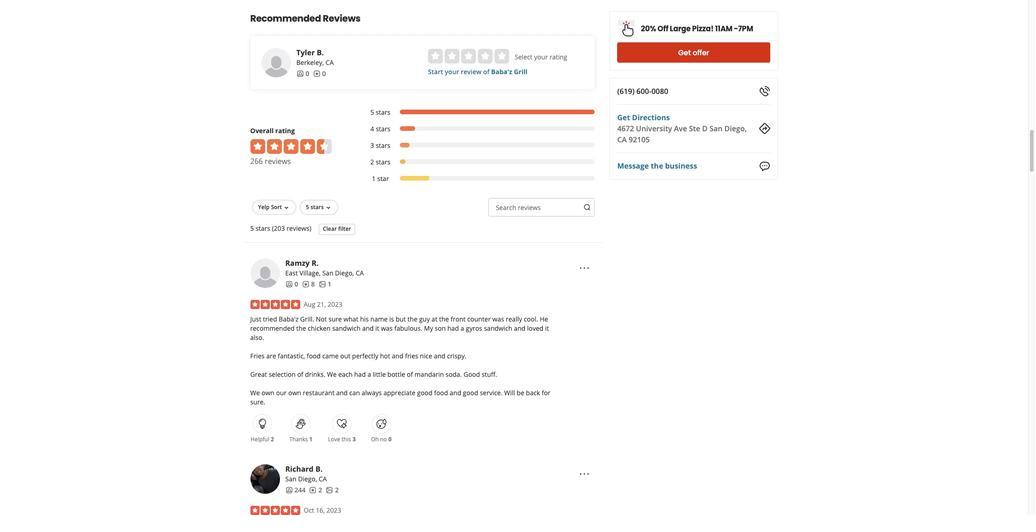 Task type: vqa. For each thing, say whether or not it's contained in the screenshot.
Friends Element
yes



Task type: locate. For each thing, give the bounding box(es) containing it.
reviews element right 244
[[309, 486, 322, 495]]

0 vertical spatial we
[[327, 370, 337, 379]]

16 friends v2 image for tyler
[[296, 70, 304, 77]]

16 friends v2 image down berkeley,
[[296, 70, 304, 77]]

5 for the filter reviews by 5 stars rating element
[[370, 108, 374, 117]]

sort
[[271, 203, 282, 211]]

0 horizontal spatial baba'z
[[279, 315, 299, 324]]

stars inside "popup button"
[[311, 203, 324, 211]]

5 left 16 chevron down v2 icon on the top
[[306, 203, 309, 211]]

your for select
[[534, 53, 548, 61]]

1 vertical spatial 16 photos v2 image
[[326, 487, 333, 494]]

0 vertical spatial your
[[534, 53, 548, 61]]

thanks 1
[[289, 436, 312, 444]]

search image
[[584, 204, 591, 211]]

we
[[327, 370, 337, 379], [250, 389, 260, 398]]

2 horizontal spatial san
[[709, 124, 722, 134]]

0 vertical spatial had
[[447, 324, 459, 333]]

ca inside richard b. san diego, ca
[[319, 475, 327, 484]]

2 vertical spatial reviews element
[[309, 486, 322, 495]]

oct
[[304, 506, 314, 515]]

a left 'little'
[[367, 370, 371, 379]]

24 directions v2 image
[[759, 123, 770, 134]]

photo of tyler b. image
[[261, 48, 291, 77]]

a down front
[[461, 324, 464, 333]]

(3 reactions) element
[[352, 436, 356, 444]]

reviews element
[[313, 69, 326, 78], [302, 280, 315, 289], [309, 486, 322, 495]]

stars
[[376, 108, 390, 117], [376, 124, 390, 133], [376, 141, 390, 150], [376, 158, 390, 166], [311, 203, 324, 211], [256, 224, 270, 233]]

richard b. san diego, ca
[[285, 464, 327, 484]]

stars left 16 chevron down v2 icon on the top
[[311, 203, 324, 211]]

we up 'sure.'
[[250, 389, 260, 398]]

back
[[526, 389, 540, 398]]

friends element down east
[[285, 280, 298, 289]]

ave
[[674, 124, 687, 134]]

1 vertical spatial 1
[[328, 280, 331, 289]]

1 vertical spatial reviews
[[518, 203, 541, 212]]

he
[[540, 315, 548, 324]]

0 vertical spatial 5 stars
[[370, 108, 390, 117]]

0 horizontal spatial reviews
[[265, 156, 291, 166]]

0 vertical spatial b.
[[317, 47, 324, 58]]

reviews element for tyler
[[313, 69, 326, 78]]

own left our
[[261, 389, 274, 398]]

1 vertical spatial had
[[354, 370, 366, 379]]

reviews element containing 8
[[302, 280, 315, 289]]

was left really
[[492, 315, 504, 324]]

reviews for 266 reviews
[[265, 156, 291, 166]]

0 horizontal spatial 1
[[309, 436, 312, 444]]

b. up berkeley,
[[317, 47, 324, 58]]

2 vertical spatial friends element
[[285, 486, 306, 495]]

2023 for r.
[[328, 300, 342, 309]]

1 vertical spatial photos element
[[326, 486, 339, 495]]

select your rating
[[515, 53, 567, 61]]

photos element for ramzy r.
[[318, 280, 331, 289]]

1 right 8
[[328, 280, 331, 289]]

266
[[250, 156, 263, 166]]

at
[[432, 315, 437, 324]]

food down mandarin
[[434, 389, 448, 398]]

the inside button
[[651, 161, 663, 171]]

1 horizontal spatial of
[[407, 370, 413, 379]]

16 review v2 image for ramzy
[[302, 281, 309, 288]]

0 vertical spatial get
[[678, 47, 691, 58]]

your right select
[[534, 53, 548, 61]]

1 vertical spatial a
[[367, 370, 371, 379]]

0 horizontal spatial was
[[381, 324, 393, 333]]

2 sandwich from the left
[[484, 324, 512, 333]]

0 horizontal spatial diego,
[[298, 475, 317, 484]]

star
[[377, 174, 389, 183]]

ca
[[326, 58, 334, 67], [617, 135, 627, 145], [356, 269, 364, 278], [319, 475, 327, 484]]

1 vertical spatial we
[[250, 389, 260, 398]]

san right d at the right
[[709, 124, 722, 134]]

stars down 4 stars
[[376, 141, 390, 150]]

it
[[375, 324, 379, 333], [545, 324, 549, 333]]

stars for filter reviews by 2 stars rating element
[[376, 158, 390, 166]]

0 vertical spatial 5 star rating image
[[250, 300, 300, 309]]

really
[[506, 315, 522, 324]]

16 review v2 image
[[313, 70, 320, 77]]

photos element right 8
[[318, 280, 331, 289]]

reviews element down berkeley,
[[313, 69, 326, 78]]

message the business
[[617, 161, 697, 171]]

1 vertical spatial baba'z
[[279, 315, 299, 324]]

b. inside richard b. san diego, ca
[[315, 464, 323, 475]]

reviews down 4.5 star rating image
[[265, 156, 291, 166]]

5 inside "popup button"
[[306, 203, 309, 211]]

richard
[[285, 464, 314, 475]]

reviews for search reviews
[[518, 203, 541, 212]]

1 horizontal spatial food
[[434, 389, 448, 398]]

own
[[261, 389, 274, 398], [288, 389, 301, 398]]

5 star rating image for ramzy r.
[[250, 300, 300, 309]]

we inside we own our own restaurant and can always appreciate good food and good service.  will be back for sure.
[[250, 389, 260, 398]]

16 friends v2 image
[[296, 70, 304, 77], [285, 281, 293, 288], [285, 487, 293, 494]]

we left each
[[327, 370, 337, 379]]

stars up 4 stars
[[376, 108, 390, 117]]

and down really
[[514, 324, 525, 333]]

5 star rating image down 244
[[250, 506, 300, 516]]

0 vertical spatial diego,
[[724, 124, 747, 134]]

-
[[734, 23, 738, 34]]

baba'z inside just tried baba'z grill.  not sure what his name is but the guy at the front counter was really cool.  he recommended the chicken sandwich and it was fabulous.  my son had a gyros sandwich and loved it also.
[[279, 315, 299, 324]]

0 vertical spatial food
[[307, 352, 321, 361]]

1 vertical spatial 5 star rating image
[[250, 506, 300, 516]]

0 horizontal spatial san
[[285, 475, 296, 484]]

baba'z
[[491, 67, 512, 76], [279, 315, 299, 324]]

1 vertical spatial diego,
[[335, 269, 354, 278]]

filter reviews by 1 star rating element
[[361, 174, 595, 184]]

1 inside photos element
[[328, 280, 331, 289]]

stars up the star
[[376, 158, 390, 166]]

0
[[306, 69, 309, 78], [322, 69, 326, 78], [295, 280, 298, 289], [388, 436, 392, 444]]

0 horizontal spatial 3
[[352, 436, 356, 444]]

5 stars inside 5 stars "popup button"
[[306, 203, 324, 211]]

0 horizontal spatial good
[[417, 389, 432, 398]]

stuff.
[[482, 370, 497, 379]]

2 up "oct 16, 2023"
[[335, 486, 339, 495]]

1 vertical spatial 5 stars
[[306, 203, 324, 211]]

sandwich
[[332, 324, 361, 333], [484, 324, 512, 333]]

friends element containing 244
[[285, 486, 306, 495]]

0 horizontal spatial rating
[[275, 126, 295, 135]]

1 vertical spatial get
[[617, 113, 630, 123]]

0 vertical spatial reviews
[[265, 156, 291, 166]]

92105
[[629, 135, 650, 145]]

2 vertical spatial 5
[[250, 224, 254, 233]]

counter
[[467, 315, 491, 324]]

baba'z left grill.
[[279, 315, 299, 324]]

7pm
[[738, 23, 753, 34]]

b.
[[317, 47, 324, 58], [315, 464, 323, 475]]

stars right 4
[[376, 124, 390, 133]]

sure.
[[250, 398, 265, 407]]

reviews right search
[[518, 203, 541, 212]]

2 vertical spatial san
[[285, 475, 296, 484]]

1 left the star
[[372, 174, 376, 183]]

photos element up "oct 16, 2023"
[[326, 486, 339, 495]]

yelp sort
[[258, 203, 282, 211]]

5 star rating image up tried
[[250, 300, 300, 309]]

5 stars inside the filter reviews by 5 stars rating element
[[370, 108, 390, 117]]

1 vertical spatial 5
[[306, 203, 309, 211]]

16 chevron down v2 image
[[283, 204, 290, 212]]

1 5 star rating image from the top
[[250, 300, 300, 309]]

b. inside the tyler b. berkeley, ca
[[317, 47, 324, 58]]

16 photos v2 image
[[318, 281, 326, 288], [326, 487, 333, 494]]

was down is
[[381, 324, 393, 333]]

0 vertical spatial reviews element
[[313, 69, 326, 78]]

tried
[[263, 315, 277, 324]]

None radio
[[478, 49, 493, 64]]

2 vertical spatial diego,
[[298, 475, 317, 484]]

san inside ramzy r. east village, san diego, ca
[[322, 269, 333, 278]]

  text field
[[488, 198, 595, 217]]

0 vertical spatial 16 friends v2 image
[[296, 70, 304, 77]]

2 up 1 star
[[370, 158, 374, 166]]

0 vertical spatial photos element
[[318, 280, 331, 289]]

1 it from the left
[[375, 324, 379, 333]]

it down name on the left bottom
[[375, 324, 379, 333]]

16 friends v2 image for ramzy
[[285, 281, 293, 288]]

are
[[266, 352, 276, 361]]

our
[[276, 389, 287, 398]]

2 right 244
[[318, 486, 322, 495]]

had right each
[[354, 370, 366, 379]]

crispy.
[[447, 352, 466, 361]]

chicken
[[308, 324, 331, 333]]

tyler
[[296, 47, 315, 58]]

0 vertical spatial 2023
[[328, 300, 342, 309]]

0 vertical spatial 16 photos v2 image
[[318, 281, 326, 288]]

1 horizontal spatial had
[[447, 324, 459, 333]]

get for get offer
[[678, 47, 691, 58]]

tyler b. berkeley, ca
[[296, 47, 334, 67]]

1 horizontal spatial diego,
[[335, 269, 354, 278]]

b. for tyler b.
[[317, 47, 324, 58]]

of right the "bottle"
[[407, 370, 413, 379]]

aug 21, 2023
[[304, 300, 342, 309]]

reviews element for richard
[[309, 486, 322, 495]]

16 review v2 image left 8
[[302, 281, 309, 288]]

2 vertical spatial 16 friends v2 image
[[285, 487, 293, 494]]

reviews
[[265, 156, 291, 166], [518, 203, 541, 212]]

0 horizontal spatial get
[[617, 113, 630, 123]]

5 up 4
[[370, 108, 374, 117]]

16 review v2 image right 244
[[309, 487, 317, 494]]

None radio
[[428, 49, 443, 64], [445, 49, 459, 64], [461, 49, 476, 64], [494, 49, 509, 64], [428, 49, 443, 64], [445, 49, 459, 64], [461, 49, 476, 64], [494, 49, 509, 64]]

1 vertical spatial 16 review v2 image
[[309, 487, 317, 494]]

5 stars up 4 stars
[[370, 108, 390, 117]]

3 down 4
[[370, 141, 374, 150]]

diego, inside get directions 4672 university ave ste d san diego, ca 92105
[[724, 124, 747, 134]]

0 vertical spatial baba'z
[[491, 67, 512, 76]]

had inside just tried baba'z grill.  not sure what his name is but the guy at the front counter was really cool.  he recommended the chicken sandwich and it was fabulous.  my son had a gyros sandwich and loved it also.
[[447, 324, 459, 333]]

helpful 2
[[251, 436, 274, 444]]

1 horizontal spatial good
[[463, 389, 478, 398]]

0 vertical spatial san
[[709, 124, 722, 134]]

0 vertical spatial 3
[[370, 141, 374, 150]]

name
[[370, 315, 388, 324]]

select
[[515, 53, 532, 61]]

photos element containing 1
[[318, 280, 331, 289]]

2023 right 16,
[[326, 506, 341, 515]]

diego, right 'village,'
[[335, 269, 354, 278]]

3 stars
[[370, 141, 390, 150]]

his
[[360, 315, 369, 324]]

1 horizontal spatial san
[[322, 269, 333, 278]]

2 right helpful
[[271, 436, 274, 444]]

photos element containing 2
[[326, 486, 339, 495]]

(no rating) image
[[428, 49, 509, 64]]

had down front
[[447, 324, 459, 333]]

0 horizontal spatial of
[[297, 370, 303, 379]]

1 horizontal spatial 5
[[306, 203, 309, 211]]

1 horizontal spatial get
[[678, 47, 691, 58]]

friends element
[[296, 69, 309, 78], [285, 280, 298, 289], [285, 486, 306, 495]]

of right review
[[483, 67, 489, 76]]

san inside get directions 4672 university ave ste d san diego, ca 92105
[[709, 124, 722, 134]]

and
[[362, 324, 374, 333], [514, 324, 525, 333], [392, 352, 403, 361], [434, 352, 445, 361], [336, 389, 348, 398], [450, 389, 461, 398]]

of
[[483, 67, 489, 76], [297, 370, 303, 379], [407, 370, 413, 379]]

5 stars (203 reviews)
[[250, 224, 311, 233]]

rating right select
[[550, 53, 567, 61]]

5 star rating image
[[250, 300, 300, 309], [250, 506, 300, 516]]

own right our
[[288, 389, 301, 398]]

0 vertical spatial 5
[[370, 108, 374, 117]]

san down richard
[[285, 475, 296, 484]]

1 horizontal spatial it
[[545, 324, 549, 333]]

filter reviews by 2 stars rating element
[[361, 158, 595, 167]]

1 vertical spatial friends element
[[285, 280, 298, 289]]

sandwich down what at the bottom
[[332, 324, 361, 333]]

photo of richard b. image
[[250, 465, 280, 494]]

0 vertical spatial was
[[492, 315, 504, 324]]

get for get directions 4672 university ave ste d san diego, ca 92105
[[617, 113, 630, 123]]

get inside 'get offer' button
[[678, 47, 691, 58]]

get left 'offer'
[[678, 47, 691, 58]]

my
[[424, 324, 433, 333]]

san inside richard b. san diego, ca
[[285, 475, 296, 484]]

0 right no
[[388, 436, 392, 444]]

food
[[307, 352, 321, 361], [434, 389, 448, 398]]

0 right 16 review v2 image
[[322, 69, 326, 78]]

0 vertical spatial 1
[[372, 174, 376, 183]]

(2 reactions) element
[[271, 436, 274, 444]]

food left "came"
[[307, 352, 321, 361]]

1 vertical spatial food
[[434, 389, 448, 398]]

1 vertical spatial reviews element
[[302, 280, 315, 289]]

loved
[[527, 324, 543, 333]]

get up 4672
[[617, 113, 630, 123]]

0 vertical spatial friends element
[[296, 69, 309, 78]]

0 horizontal spatial 5
[[250, 224, 254, 233]]

2 horizontal spatial 5
[[370, 108, 374, 117]]

for
[[542, 389, 550, 398]]

get
[[678, 47, 691, 58], [617, 113, 630, 123]]

1 horizontal spatial a
[[461, 324, 464, 333]]

diego,
[[724, 124, 747, 134], [335, 269, 354, 278], [298, 475, 317, 484]]

1 horizontal spatial sandwich
[[484, 324, 512, 333]]

this
[[342, 436, 351, 444]]

recommended reviews
[[250, 12, 360, 25]]

ca inside the tyler b. berkeley, ca
[[326, 58, 334, 67]]

a
[[461, 324, 464, 333], [367, 370, 371, 379]]

5 stars left 16 chevron down v2 icon on the top
[[306, 203, 324, 211]]

good down the good
[[463, 389, 478, 398]]

16 review v2 image
[[302, 281, 309, 288], [309, 487, 317, 494]]

recommended
[[250, 324, 295, 333]]

oh no 0
[[371, 436, 392, 444]]

great
[[250, 370, 267, 379]]

2023
[[328, 300, 342, 309], [326, 506, 341, 515]]

0 horizontal spatial own
[[261, 389, 274, 398]]

son
[[435, 324, 446, 333]]

2023 right the 21,
[[328, 300, 342, 309]]

and right nice
[[434, 352, 445, 361]]

san right 'village,'
[[322, 269, 333, 278]]

sandwich down really
[[484, 324, 512, 333]]

it down he
[[545, 324, 549, 333]]

1 horizontal spatial reviews
[[518, 203, 541, 212]]

yelp
[[258, 203, 270, 211]]

1 horizontal spatial we
[[327, 370, 337, 379]]

1 vertical spatial b.
[[315, 464, 323, 475]]

1 vertical spatial your
[[445, 67, 459, 76]]

(619) 600-0080
[[617, 86, 668, 96]]

reviews element containing 0
[[313, 69, 326, 78]]

off
[[658, 23, 668, 34]]

2 horizontal spatial diego,
[[724, 124, 747, 134]]

1 horizontal spatial was
[[492, 315, 504, 324]]

2 it from the left
[[545, 324, 549, 333]]

university
[[636, 124, 672, 134]]

your right the start
[[445, 67, 459, 76]]

get inside get directions 4672 university ave ste d san diego, ca 92105
[[617, 113, 630, 123]]

16 friends v2 image left 244
[[285, 487, 293, 494]]

photos element
[[318, 280, 331, 289], [326, 486, 339, 495]]

3 right "this"
[[352, 436, 356, 444]]

1 vertical spatial 2023
[[326, 506, 341, 515]]

diego, down richard b. link
[[298, 475, 317, 484]]

friends element down richard b. san diego, ca at the bottom left
[[285, 486, 306, 495]]

1 right thanks
[[309, 436, 312, 444]]

of left drinks.
[[297, 370, 303, 379]]

2 5 star rating image from the top
[[250, 506, 300, 516]]

16 photos v2 image right 8
[[318, 281, 326, 288]]

5 left (203
[[250, 224, 254, 233]]

5 stars for 5 stars "popup button"
[[306, 203, 324, 211]]

good down mandarin
[[417, 389, 432, 398]]

1 horizontal spatial rating
[[550, 53, 567, 61]]

16 review v2 image for richard
[[309, 487, 317, 494]]

1 horizontal spatial your
[[534, 53, 548, 61]]

1 vertical spatial san
[[322, 269, 333, 278]]

0 horizontal spatial 5 stars
[[306, 203, 324, 211]]

the right 'message'
[[651, 161, 663, 171]]

16 photos v2 image up "oct 16, 2023"
[[326, 487, 333, 494]]

diego, left 24 directions v2 icon
[[724, 124, 747, 134]]

5
[[370, 108, 374, 117], [306, 203, 309, 211], [250, 224, 254, 233]]

16 friends v2 image down east
[[285, 281, 293, 288]]

0 horizontal spatial your
[[445, 67, 459, 76]]

0 horizontal spatial had
[[354, 370, 366, 379]]

2 horizontal spatial 1
[[372, 174, 376, 183]]

thanks
[[289, 436, 308, 444]]

friends element down berkeley,
[[296, 69, 309, 78]]

24 message v2 image
[[759, 161, 770, 172]]

2 own from the left
[[288, 389, 301, 398]]

16 photos v2 image for richard b.
[[326, 487, 333, 494]]

baba'z left grill
[[491, 67, 512, 76]]

menu image
[[579, 263, 590, 274]]

b. right richard
[[315, 464, 323, 475]]

rating up 4.5 star rating image
[[275, 126, 295, 135]]

1 own from the left
[[261, 389, 274, 398]]

b. for richard b.
[[315, 464, 323, 475]]

1 horizontal spatial 5 stars
[[370, 108, 390, 117]]

(1 reaction) element
[[309, 436, 312, 444]]

0 vertical spatial 16 review v2 image
[[302, 281, 309, 288]]

reviews element containing 2
[[309, 486, 322, 495]]

the
[[651, 161, 663, 171], [408, 315, 417, 324], [439, 315, 449, 324], [296, 324, 306, 333]]

ramzy r. link
[[285, 258, 319, 268]]

fabulous.
[[394, 324, 422, 333]]

san
[[709, 124, 722, 134], [322, 269, 333, 278], [285, 475, 296, 484]]

reviews element down 'village,'
[[302, 280, 315, 289]]

0 horizontal spatial it
[[375, 324, 379, 333]]

aug
[[304, 300, 315, 309]]

2
[[370, 158, 374, 166], [271, 436, 274, 444], [318, 486, 322, 495], [335, 486, 339, 495]]

1 vertical spatial 16 friends v2 image
[[285, 281, 293, 288]]

1 horizontal spatial 1
[[328, 280, 331, 289]]

offer
[[693, 47, 709, 58]]



Task type: describe. For each thing, give the bounding box(es) containing it.
5 stars for the filter reviews by 5 stars rating element
[[370, 108, 390, 117]]

8
[[311, 280, 315, 289]]

stars for the filter reviews by 5 stars rating element
[[376, 108, 390, 117]]

stars for 5 stars "popup button"
[[311, 203, 324, 211]]

filter reviews by 4 stars rating element
[[361, 124, 595, 134]]

grill
[[514, 67, 527, 76]]

your for start
[[445, 67, 459, 76]]

1 for 1 star
[[372, 174, 376, 183]]

0 horizontal spatial food
[[307, 352, 321, 361]]

sure
[[329, 315, 342, 324]]

perfectly
[[352, 352, 378, 361]]

service.
[[480, 389, 503, 398]]

a inside just tried baba'z grill.  not sure what his name is but the guy at the front counter was really cool.  he recommended the chicken sandwich and it was fabulous.  my son had a gyros sandwich and loved it also.
[[461, 324, 464, 333]]

and down his
[[362, 324, 374, 333]]

the right at
[[439, 315, 449, 324]]

overall rating
[[250, 126, 295, 135]]

get directions link
[[617, 113, 670, 123]]

reviews element for ramzy
[[302, 280, 315, 289]]

clear
[[323, 225, 337, 233]]

1 sandwich from the left
[[332, 324, 361, 333]]

20% off large pizza! 11am -7pm
[[641, 23, 753, 34]]

not
[[316, 315, 327, 324]]

filter
[[338, 225, 351, 233]]

mandarin
[[415, 370, 444, 379]]

24 phone v2 image
[[759, 86, 770, 97]]

stars for the filter reviews by 4 stars rating element
[[376, 124, 390, 133]]

2 stars
[[370, 158, 390, 166]]

can
[[349, 389, 360, 398]]

16 photos v2 image for ramzy r.
[[318, 281, 326, 288]]

front
[[451, 315, 466, 324]]

get offer
[[678, 47, 709, 58]]

drinks.
[[305, 370, 325, 379]]

fries are fantastic, food came out perfectly hot and fries nice and crispy.
[[250, 352, 466, 361]]

grill.
[[300, 315, 314, 324]]

message
[[617, 161, 649, 171]]

we own our own restaurant and can always appreciate good food and good service.  will be back for sure.
[[250, 389, 550, 407]]

and left can on the bottom left
[[336, 389, 348, 398]]

2 horizontal spatial of
[[483, 67, 489, 76]]

love this 3
[[328, 436, 356, 444]]

clear filter button
[[319, 224, 355, 235]]

appreciate
[[383, 389, 415, 398]]

16 friends v2 image for richard
[[285, 487, 293, 494]]

oh
[[371, 436, 379, 444]]

0 down east
[[295, 280, 298, 289]]

244
[[295, 486, 306, 495]]

food inside we own our own restaurant and can always appreciate good food and good service.  will be back for sure.
[[434, 389, 448, 398]]

ramzy
[[285, 258, 310, 268]]

5 for 5 stars "popup button"
[[306, 203, 309, 211]]

fries
[[250, 352, 265, 361]]

ste
[[689, 124, 700, 134]]

reviews)
[[287, 224, 311, 233]]

large
[[670, 23, 691, 34]]

great selection of drinks.  we each had a little bottle of mandarin soda. good stuff.
[[250, 370, 497, 379]]

out
[[340, 352, 350, 361]]

menu image
[[579, 469, 590, 480]]

2023 for b.
[[326, 506, 341, 515]]

1 vertical spatial 3
[[352, 436, 356, 444]]

will
[[504, 389, 515, 398]]

1 vertical spatial rating
[[275, 126, 295, 135]]

4672
[[617, 124, 634, 134]]

friends element for richard b.
[[285, 486, 306, 495]]

business
[[665, 161, 697, 171]]

love
[[328, 436, 340, 444]]

east
[[285, 269, 298, 278]]

clear filter
[[323, 225, 351, 233]]

ca inside ramzy r. east village, san diego, ca
[[356, 269, 364, 278]]

filter reviews by 3 stars rating element
[[361, 141, 595, 150]]

and down soda.
[[450, 389, 461, 398]]

good
[[464, 370, 480, 379]]

directions
[[632, 113, 670, 123]]

start
[[428, 67, 443, 76]]

1 horizontal spatial 3
[[370, 141, 374, 150]]

ramzy r. east village, san diego, ca
[[285, 258, 364, 278]]

0 vertical spatial rating
[[550, 53, 567, 61]]

overall
[[250, 126, 274, 135]]

5 stars button
[[300, 200, 338, 215]]

photos element for richard b.
[[326, 486, 339, 495]]

berkeley,
[[296, 58, 324, 67]]

1 vertical spatial was
[[381, 324, 393, 333]]

pizza!
[[692, 23, 714, 34]]

also.
[[250, 333, 264, 342]]

just tried baba'z grill.  not sure what his name is but the guy at the front counter was really cool.  he recommended the chicken sandwich and it was fabulous.  my son had a gyros sandwich and loved it also.
[[250, 315, 549, 342]]

rating element
[[428, 49, 509, 64]]

2 inside photos element
[[335, 486, 339, 495]]

(619)
[[617, 86, 635, 96]]

no
[[380, 436, 387, 444]]

4.5 star rating image
[[250, 139, 331, 154]]

and right the hot
[[392, 352, 403, 361]]

gyros
[[466, 324, 482, 333]]

what
[[344, 315, 358, 324]]

600-
[[636, 86, 651, 96]]

came
[[322, 352, 339, 361]]

stars left (203
[[256, 224, 270, 233]]

16,
[[316, 506, 325, 515]]

16 chevron down v2 image
[[325, 204, 332, 212]]

11am
[[715, 23, 732, 34]]

friends element for tyler b.
[[296, 69, 309, 78]]

1 for 1
[[328, 280, 331, 289]]

be
[[517, 389, 524, 398]]

just
[[250, 315, 261, 324]]

21,
[[317, 300, 326, 309]]

friends element for ramzy r.
[[285, 280, 298, 289]]

bottle
[[387, 370, 405, 379]]

is
[[389, 315, 394, 324]]

2 good from the left
[[463, 389, 478, 398]]

d
[[702, 124, 708, 134]]

ca inside get directions 4672 university ave ste d san diego, ca 92105
[[617, 135, 627, 145]]

yelp sort button
[[252, 200, 296, 215]]

the down grill.
[[296, 324, 306, 333]]

the up fabulous.
[[408, 315, 417, 324]]

richard b. link
[[285, 464, 323, 475]]

start your review of baba'z grill
[[428, 67, 527, 76]]

2 vertical spatial 1
[[309, 436, 312, 444]]

1 horizontal spatial baba'z
[[491, 67, 512, 76]]

but
[[396, 315, 406, 324]]

selection
[[269, 370, 296, 379]]

restaurant
[[303, 389, 334, 398]]

266 reviews
[[250, 156, 291, 166]]

1 good from the left
[[417, 389, 432, 398]]

diego, inside richard b. san diego, ca
[[298, 475, 317, 484]]

(0 reactions) element
[[388, 436, 392, 444]]

diego, inside ramzy r. east village, san diego, ca
[[335, 269, 354, 278]]

search reviews
[[496, 203, 541, 212]]

cool.
[[524, 315, 538, 324]]

fantastic,
[[278, 352, 305, 361]]

1 star
[[372, 174, 389, 183]]

0080
[[651, 86, 668, 96]]

stars for the filter reviews by 3 stars rating element
[[376, 141, 390, 150]]

0 horizontal spatial a
[[367, 370, 371, 379]]

(203
[[272, 224, 285, 233]]

review
[[461, 67, 482, 76]]

r.
[[312, 258, 319, 268]]

filter reviews by 5 stars rating element
[[361, 108, 595, 117]]

4
[[370, 124, 374, 133]]

oct 16, 2023
[[304, 506, 341, 515]]

village,
[[299, 269, 321, 278]]

photo of ramzy r. image
[[250, 259, 280, 288]]

5 star rating image for richard b.
[[250, 506, 300, 516]]

nice
[[420, 352, 432, 361]]

0 left 16 review v2 image
[[306, 69, 309, 78]]



